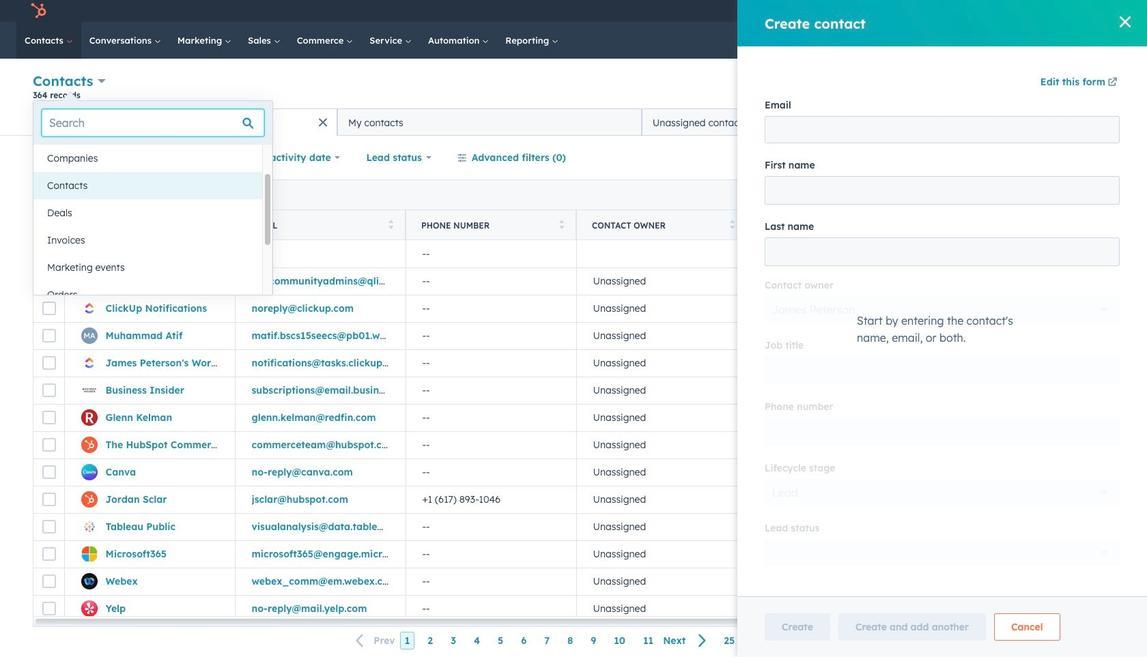 Task type: locate. For each thing, give the bounding box(es) containing it.
menu
[[786, 0, 1131, 22]]

2 horizontal spatial press to sort. element
[[730, 220, 735, 231]]

1 press to sort. image from the left
[[388, 220, 393, 229]]

3 press to sort. image from the left
[[730, 220, 735, 229]]

press to sort. image
[[388, 220, 393, 229], [559, 220, 564, 229], [730, 220, 735, 229]]

column header
[[747, 210, 919, 240]]

2 horizontal spatial press to sort. image
[[730, 220, 735, 229]]

banner
[[33, 70, 1115, 109]]

1 horizontal spatial press to sort. image
[[559, 220, 564, 229]]

0 horizontal spatial press to sort. image
[[388, 220, 393, 229]]

2 press to sort. image from the left
[[559, 220, 564, 229]]

press to sort. element
[[388, 220, 393, 231], [559, 220, 564, 231], [730, 220, 735, 231]]

list box
[[33, 145, 273, 309]]

press to sort. image for first press to sort. element from the left
[[388, 220, 393, 229]]

1 press to sort. element from the left
[[388, 220, 393, 231]]

1 horizontal spatial press to sort. element
[[559, 220, 564, 231]]

2 press to sort. element from the left
[[559, 220, 564, 231]]

0 horizontal spatial press to sort. element
[[388, 220, 393, 231]]



Task type: describe. For each thing, give the bounding box(es) containing it.
press to sort. image for 2nd press to sort. element from left
[[559, 220, 564, 229]]

Search HubSpot search field
[[956, 29, 1100, 52]]

Search name, phone, email addresses, or company search field
[[36, 183, 202, 207]]

Search search field
[[42, 109, 264, 137]]

pagination navigation
[[348, 632, 715, 651]]

press to sort. image for 3rd press to sort. element from left
[[730, 220, 735, 229]]

marketplaces image
[[886, 6, 898, 18]]

james peterson image
[[989, 5, 1002, 17]]

3 press to sort. element from the left
[[730, 220, 735, 231]]



Task type: vqa. For each thing, say whether or not it's contained in the screenshot.
text field
no



